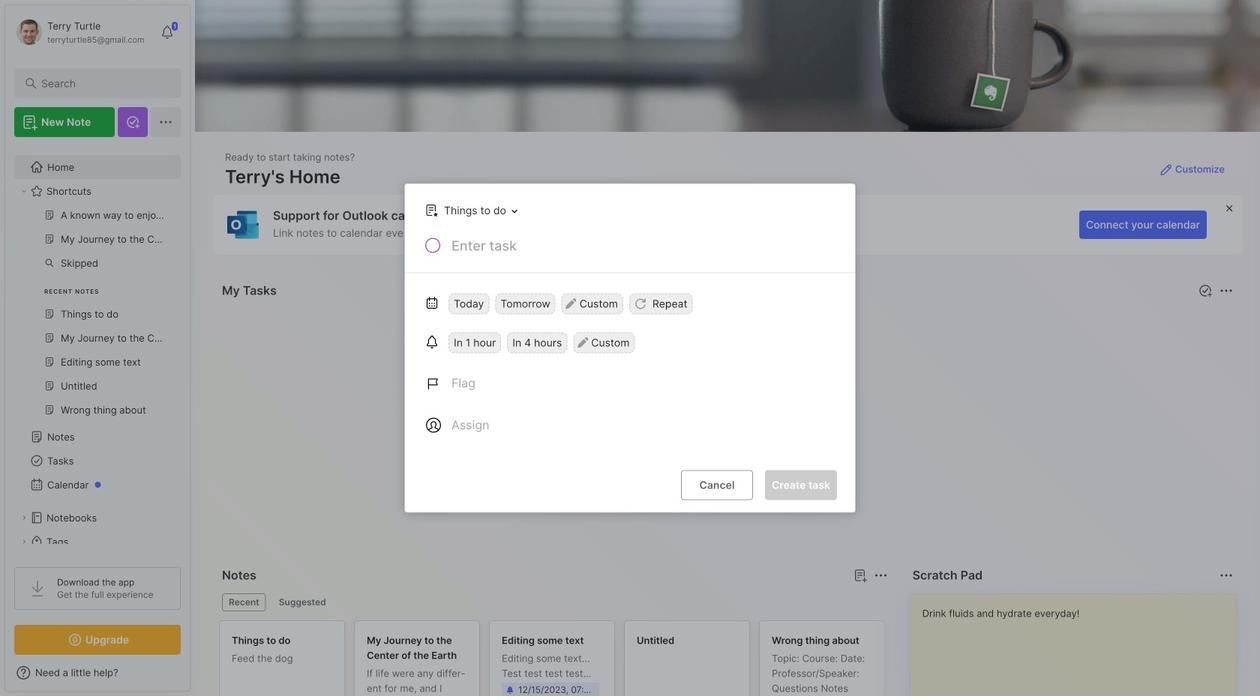 Task type: vqa. For each thing, say whether or not it's contained in the screenshot.
trash
no



Task type: describe. For each thing, give the bounding box(es) containing it.
none search field inside main element
[[41, 74, 161, 92]]

expand notebooks image
[[20, 514, 29, 523]]

1 tab from the left
[[222, 594, 266, 612]]

tree inside main element
[[5, 146, 190, 611]]

group inside main element
[[14, 203, 172, 431]]

Search text field
[[41, 77, 161, 91]]

new task image
[[1198, 284, 1213, 299]]

Start writing… text field
[[923, 595, 1236, 697]]

main element
[[0, 0, 195, 697]]



Task type: locate. For each thing, give the bounding box(es) containing it.
row group
[[219, 621, 1260, 697]]

1 horizontal spatial tab
[[272, 594, 333, 612]]

Enter task text field
[[450, 237, 837, 262]]

0 horizontal spatial tab
[[222, 594, 266, 612]]

tab
[[222, 594, 266, 612], [272, 594, 333, 612]]

2 tab from the left
[[272, 594, 333, 612]]

expand tags image
[[20, 538, 29, 547]]

tree
[[5, 146, 190, 611]]

Go to note or move task field
[[418, 200, 523, 222]]

tab list
[[222, 594, 886, 612]]

None search field
[[41, 74, 161, 92]]

group
[[14, 203, 172, 431]]



